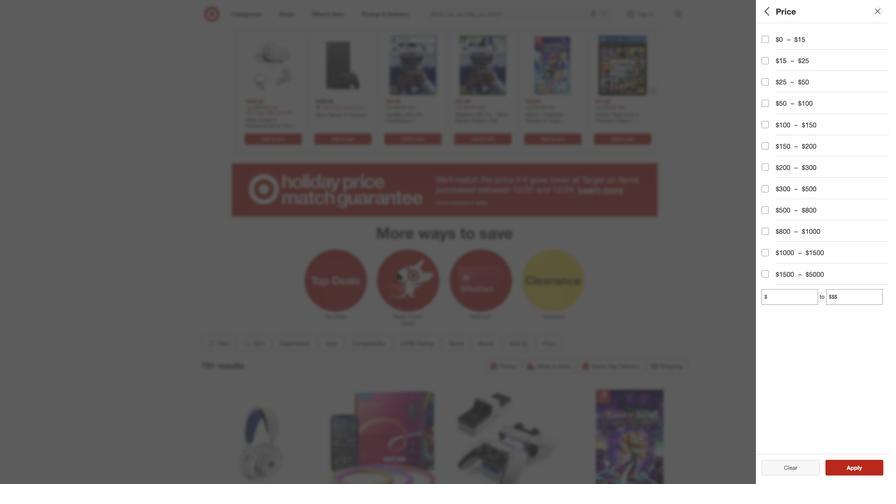Task type: describe. For each thing, give the bounding box(es) containing it.
$34.99 for madden nfl 24 - xbox series x/xbox one
[[456, 98, 470, 105]]

quest
[[258, 117, 272, 123]]

- for $14.99 reg $29.99 sale grand theft auto v: premium edition - playstation 4
[[633, 118, 635, 124]]

price
[[495, 175, 514, 185]]

purchased
[[436, 185, 476, 195]]

$1500  –  $5000 checkbox
[[762, 271, 769, 278]]

hope
[[548, 118, 560, 124]]

reality
[[261, 129, 276, 135]]

madden nfl 24 - playstation 5 image
[[383, 36, 443, 96]]

$200  –  $300
[[776, 163, 817, 171]]

xbox inside $349.99 in cart on xbox series x console
[[358, 105, 368, 110]]

one inside meta quest 2: advanced all-in-one virtual reality headset - 128gb
[[283, 123, 292, 129]]

add to cart button for madden nfl 24 - playstation 5
[[384, 133, 441, 145]]

search
[[598, 11, 615, 18]]

0 vertical spatial $300
[[802, 163, 817, 171]]

grand theft auto v: premium edition - playstation 4 image
[[593, 36, 653, 96]]

$100  –  $150
[[776, 121, 817, 129]]

to inside "price" dialog
[[820, 293, 825, 300]]

0 horizontal spatial brand button
[[473, 336, 500, 352]]

we'll
[[436, 175, 453, 185]]

1 horizontal spatial $100
[[798, 99, 813, 107]]

filter button
[[202, 336, 235, 352]]

$25  –  $50
[[776, 78, 809, 86]]

esrb rating inside all filters dialog
[[762, 105, 803, 113]]

see results
[[839, 464, 870, 471]]

reg for madden nfl 24 - playstation 5
[[386, 105, 392, 110]]

and
[[536, 185, 550, 195]]

carousel region
[[232, 9, 658, 163]]

some
[[436, 199, 449, 205]]

playstation inside $14.99 reg $29.99 sale grand theft auto v: premium edition - playstation 4
[[595, 124, 621, 130]]

edition
[[617, 118, 632, 124]]

top
[[442, 14, 459, 27]]

all
[[762, 6, 772, 16]]

1 horizontal spatial brand button
[[762, 147, 889, 172]]

$0  –  $15 checkbox
[[762, 36, 769, 43]]

switch
[[547, 124, 562, 130]]

reg for grand theft auto v: premium edition - playstation 4
[[595, 105, 602, 110]]

series inside $34.99 reg $69.99 sale madden nfl 24 - xbox series x/xbox one
[[456, 118, 470, 124]]

0 horizontal spatial $100
[[776, 121, 791, 129]]

day
[[608, 363, 618, 370]]

sold by inside all filters dialog
[[762, 179, 786, 188]]

- for meta quest 2: advanced all-in-one virtual reality headset - 128gb
[[298, 129, 300, 135]]

1 horizontal spatial on
[[427, 14, 440, 27]]

target holiday price match guarantee image
[[232, 163, 658, 217]]

more
[[376, 224, 414, 242]]

0 vertical spatial $150
[[802, 121, 817, 129]]

1 horizontal spatial $800
[[802, 206, 817, 214]]

1 vertical spatial genre
[[448, 340, 464, 347]]

0 horizontal spatial $15
[[776, 56, 787, 65]]

$50  –  $100
[[776, 99, 813, 107]]

0 horizontal spatial $1000
[[776, 249, 794, 257]]

0 horizontal spatial price button
[[537, 336, 562, 352]]

1 vertical spatial $25
[[776, 78, 787, 86]]

xbox inside $34.99 reg $69.99 sale madden nfl 24 - xbox series x/xbox one
[[496, 111, 508, 117]]

1 horizontal spatial genre button
[[762, 122, 889, 147]]

condition
[[762, 254, 793, 262]]

sale for grand theft auto v: premium edition - playstation 4
[[617, 105, 625, 110]]

if
[[516, 175, 520, 185]]

24 for xbox
[[486, 111, 492, 117]]

target circle™ offers
[[393, 314, 424, 327]]

add to cart button for meta quest 2: advanced all-in-one virtual reality headset - 128gb
[[244, 133, 302, 145]]

in for store
[[552, 363, 557, 370]]

v:
[[635, 111, 639, 117]]

$299.99
[[253, 105, 268, 110]]

1 horizontal spatial $1000
[[802, 227, 820, 235]]

featured button
[[762, 272, 889, 296]]

nfl for series
[[475, 111, 485, 117]]

$200  –  $300 checkbox
[[762, 164, 769, 171]]

guest
[[762, 304, 781, 312]]

1 horizontal spatial $200
[[802, 142, 817, 150]]

learn
[[578, 185, 601, 195]]

add for meta quest 2: advanced all-in-one virtual reality headset - 128gb
[[262, 136, 270, 142]]

What can we help you find? suggestions appear below search field
[[427, 6, 603, 22]]

premium
[[595, 118, 615, 124]]

price dialog
[[756, 0, 889, 484]]

delivery
[[619, 363, 640, 370]]

add to cart button for grand theft auto v: premium edition - playstation 4
[[594, 133, 651, 145]]

price inside all filters dialog
[[762, 204, 778, 213]]

$500  –  $800 checkbox
[[762, 206, 769, 214]]

see results button
[[826, 460, 884, 476]]

$349.99
[[323, 105, 338, 110]]

madden for madden nfl 24 - xbox series x/xbox one
[[456, 111, 474, 117]]

1 vertical spatial esrb rating button
[[394, 336, 439, 352]]

condition button
[[762, 247, 889, 272]]

cart for xbox series x console
[[346, 136, 354, 142]]

redcard™
[[470, 314, 492, 320]]

0 horizontal spatial $50
[[776, 99, 787, 107]]

791 results
[[202, 361, 244, 371]]

$800  –  $1000 checkbox
[[762, 228, 769, 235]]

same day delivery button
[[579, 359, 644, 374]]

shipping button
[[647, 359, 687, 374]]

$100  –  $150 checkbox
[[762, 121, 769, 128]]

add for xbox series x console
[[331, 136, 340, 142]]

$500  –  $800
[[776, 206, 817, 214]]

$349.99 in cart on xbox series x console
[[316, 105, 368, 116]]

1 horizontal spatial x
[[344, 112, 347, 118]]

cart for mario + rabbids: sparks of hope - nintendo switch
[[556, 136, 564, 142]]

save
[[479, 224, 513, 242]]

12/24.
[[553, 185, 576, 195]]

on inside the we'll match the price if it goes lower at target on items purchased between 10/22 and 12/24.
[[607, 175, 616, 185]]

1 horizontal spatial $50
[[798, 78, 809, 86]]

apply.
[[475, 199, 488, 205]]

2:
[[273, 117, 277, 123]]

reg inside $249.99 reg $299.99 sale
[[246, 105, 252, 110]]

clear all button
[[762, 460, 820, 476]]

0 horizontal spatial compatibility button
[[346, 336, 391, 352]]

all-
[[270, 123, 277, 129]]

add to cart for mario + rabbids: sparks of hope - nintendo switch
[[541, 136, 564, 142]]

0 horizontal spatial department
[[279, 340, 310, 347]]

sort button
[[238, 336, 271, 352]]

shop in store
[[537, 363, 571, 370]]

sort
[[254, 340, 265, 347]]

$50  –  $100 checkbox
[[762, 100, 769, 107]]

$0
[[776, 35, 783, 43]]

xbox series x console
[[316, 112, 367, 118]]

one inside $34.99 reg $69.99 sale madden nfl 24 - xbox series x/xbox one
[[489, 118, 498, 124]]

items inside carousel region
[[461, 14, 488, 27]]

to for grand theft auto v: premium edition - playstation 4
[[620, 136, 625, 142]]

search button
[[598, 6, 615, 23]]

$19.99
[[526, 98, 540, 105]]

1 horizontal spatial $25
[[798, 56, 809, 65]]

0 horizontal spatial $800
[[776, 227, 791, 235]]

sale inside $249.99 reg $299.99 sale
[[270, 105, 278, 110]]

0 horizontal spatial sold by button
[[503, 336, 534, 352]]

to for xbox series x console
[[341, 136, 345, 142]]

between
[[478, 185, 510, 195]]

meta
[[246, 117, 257, 123]]

pickup
[[499, 363, 517, 370]]

virtual
[[246, 129, 260, 135]]

target inside target circle™ offers
[[393, 314, 407, 320]]

2 vertical spatial price
[[543, 340, 556, 347]]

deals inside button
[[762, 229, 780, 237]]

1 vertical spatial department button
[[273, 336, 316, 352]]

cart for madden nfl 24 - xbox series x/xbox one
[[486, 136, 494, 142]]

add to cart button for madden nfl 24 - xbox series x/xbox one
[[454, 133, 511, 145]]

we'll match the price if it goes lower at target on items purchased between 10/22 and 12/24.
[[436, 175, 639, 195]]

to for madden nfl 24 - xbox series x/xbox one
[[481, 136, 485, 142]]

1 vertical spatial $150
[[776, 142, 791, 150]]

1 vertical spatial sold by
[[509, 340, 528, 347]]

redcard™ link
[[445, 248, 517, 320]]

it
[[523, 175, 527, 185]]

add to cart for madden nfl 24 - playstation 5
[[401, 136, 424, 142]]

$39.99
[[533, 105, 546, 110]]

apply
[[847, 464, 862, 471]]

same
[[592, 363, 606, 370]]

$150  –  $200
[[776, 142, 817, 150]]

esrb inside all filters dialog
[[762, 105, 780, 113]]

1 horizontal spatial series
[[329, 112, 343, 118]]

0 vertical spatial department button
[[762, 23, 889, 48]]

2 vertical spatial rating
[[417, 340, 433, 347]]

shop
[[537, 363, 551, 370]]

results for 791 results
[[218, 361, 244, 371]]

rating inside button
[[783, 304, 804, 312]]

some exclusions apply.
[[436, 199, 488, 205]]

sparks
[[526, 118, 541, 124]]

0 horizontal spatial type button
[[319, 336, 343, 352]]

target inside the we'll match the price if it goes lower at target on items purchased between 10/22 and 12/24.
[[582, 175, 605, 185]]

in for cart
[[339, 105, 342, 110]]

$1500  –  $5000
[[776, 270, 824, 278]]

pickup button
[[486, 359, 521, 374]]

lower
[[550, 175, 570, 185]]

$300  –  $500
[[776, 185, 817, 193]]

type inside all filters dialog
[[762, 55, 777, 63]]

0 vertical spatial $15
[[795, 35, 805, 43]]

$15  –  $25
[[776, 56, 809, 65]]

of
[[542, 118, 547, 124]]

0 horizontal spatial $500
[[776, 206, 791, 214]]

1 vertical spatial esrb rating
[[400, 340, 433, 347]]

Include out of stock checkbox
[[762, 378, 769, 385]]

0 horizontal spatial xbox
[[316, 112, 327, 118]]

add to cart for madden nfl 24 - xbox series x/xbox one
[[471, 136, 494, 142]]

clear for clear all
[[781, 464, 794, 471]]

top
[[325, 314, 333, 320]]

cart inside $349.99 in cart on xbox series x console
[[344, 105, 351, 110]]

$69.99 for 5
[[393, 105, 406, 110]]

0 vertical spatial rating
[[782, 105, 803, 113]]

clearance link
[[517, 248, 590, 320]]

genre inside all filters dialog
[[762, 130, 781, 138]]

all
[[796, 464, 801, 471]]



Task type: vqa. For each thing, say whether or not it's contained in the screenshot.
Blue at right
no



Task type: locate. For each thing, give the bounding box(es) containing it.
add to cart button for xbox series x console
[[314, 133, 371, 145]]

series
[[316, 110, 328, 116], [329, 112, 343, 118], [456, 118, 470, 124]]

$15 right $15  –  $25 option
[[776, 56, 787, 65]]

esrb rating button
[[762, 98, 889, 122], [394, 336, 439, 352]]

madden inside $34.99 reg $69.99 sale madden nfl 24 - xbox series x/xbox one
[[456, 111, 474, 117]]

1 vertical spatial items
[[619, 175, 639, 185]]

compatibility inside all filters dialog
[[762, 80, 804, 88]]

deals
[[762, 229, 780, 237], [334, 314, 347, 320]]

deals up $1000  –  $1500 checkbox
[[762, 229, 780, 237]]

1 horizontal spatial 24
[[486, 111, 492, 117]]

to down 4
[[620, 136, 625, 142]]

cart for grand theft auto v: premium edition - playstation 4
[[626, 136, 634, 142]]

nfl for 5
[[405, 111, 415, 117]]

meta quest 2: advanced all-in-one virtual reality headset - 128gb image
[[243, 36, 303, 96]]

1 vertical spatial compatibility
[[352, 340, 385, 347]]

1 vertical spatial $800
[[776, 227, 791, 235]]

sale up 5
[[407, 105, 415, 110]]

sold down $200  –  $300 option
[[762, 179, 776, 188]]

price right all
[[776, 6, 796, 16]]

add to cart button for mario + rabbids: sparks of hope - nintendo switch
[[524, 133, 581, 145]]

1 horizontal spatial sold
[[762, 179, 776, 188]]

price button up shop in store button
[[537, 336, 562, 352]]

cart down x/xbox at top right
[[486, 136, 494, 142]]

series down $349.99
[[329, 112, 343, 118]]

nfl up x/xbox at top right
[[475, 111, 485, 117]]

add for madden nfl 24 - playstation 5
[[401, 136, 410, 142]]

clear button
[[762, 460, 820, 476]]

0 vertical spatial compatibility button
[[762, 73, 889, 98]]

0 horizontal spatial esrb
[[400, 340, 415, 347]]

2 horizontal spatial on
[[607, 175, 616, 185]]

see
[[839, 464, 850, 471]]

0 horizontal spatial x
[[329, 110, 332, 116]]

$29.99
[[603, 105, 616, 110]]

1 vertical spatial on
[[352, 105, 357, 110]]

0 vertical spatial sold by
[[762, 179, 786, 188]]

$1500
[[806, 249, 824, 257], [776, 270, 794, 278]]

$14.99 reg $29.99 sale grand theft auto v: premium edition - playstation 4
[[595, 98, 639, 130]]

4 sale from the left
[[547, 105, 555, 110]]

2 clear from the left
[[784, 464, 798, 471]]

brand down redcard™
[[479, 340, 494, 347]]

sold by button down the $200  –  $300
[[762, 172, 889, 197]]

add to cart button down xbox series x console
[[314, 133, 371, 145]]

1 horizontal spatial nfl
[[475, 111, 485, 117]]

compatibility button
[[762, 73, 889, 98], [346, 336, 391, 352]]

sold inside all filters dialog
[[762, 179, 776, 188]]

$100 up $100  –  $150
[[798, 99, 813, 107]]

nintendo
[[526, 124, 546, 130]]

0 horizontal spatial sold
[[509, 340, 520, 347]]

$34.99 inside the $34.99 reg $69.99 sale madden nfl 24 - playstation 5
[[386, 98, 401, 105]]

1 sale from the left
[[270, 105, 278, 110]]

$1000 right $1000  –  $1500 checkbox
[[776, 249, 794, 257]]

cart down switch
[[556, 136, 564, 142]]

esrb up $100  –  $150 option
[[762, 105, 780, 113]]

2 add to cart from the left
[[331, 136, 354, 142]]

24 inside $34.99 reg $69.99 sale madden nfl 24 - xbox series x/xbox one
[[486, 111, 492, 117]]

xbox series x console image
[[313, 36, 373, 96]]

1 vertical spatial deals
[[334, 314, 347, 320]]

price down $300  –  $500 option
[[762, 204, 778, 213]]

$100 right $100  –  $150 option
[[776, 121, 791, 129]]

in left store
[[552, 363, 557, 370]]

sale inside $34.99 reg $69.99 sale madden nfl 24 - xbox series x/xbox one
[[477, 105, 485, 110]]

clear inside 'button'
[[781, 464, 794, 471]]

0 horizontal spatial by
[[522, 340, 528, 347]]

esrb
[[762, 105, 780, 113], [400, 340, 415, 347]]

1 horizontal spatial $500
[[802, 185, 817, 193]]

results inside see results button
[[851, 464, 870, 471]]

rabbids:
[[544, 111, 564, 117]]

save
[[401, 14, 424, 27]]

0 horizontal spatial genre
[[448, 340, 464, 347]]

0 vertical spatial esrb rating button
[[762, 98, 889, 122]]

clear inside button
[[784, 464, 798, 471]]

4
[[622, 124, 625, 130]]

cart down edition
[[626, 136, 634, 142]]

clear all
[[781, 464, 801, 471]]

6 add to cart button from the left
[[594, 133, 651, 145]]

0 vertical spatial esrb
[[762, 105, 780, 113]]

add to cart button down switch
[[524, 133, 581, 145]]

$34.99 reg $69.99 sale madden nfl 24 - playstation 5
[[386, 98, 425, 124]]

$1500 down deals button
[[806, 249, 824, 257]]

2 sale from the left
[[407, 105, 415, 110]]

sale up 2:
[[270, 105, 278, 110]]

1 horizontal spatial one
[[489, 118, 498, 124]]

4 add to cart from the left
[[471, 136, 494, 142]]

meta quest 2: advanced all-in-one virtual reality headset - 128gb
[[246, 117, 300, 141]]

$1000  –  $1500
[[776, 249, 824, 257]]

4 add to cart button from the left
[[454, 133, 511, 145]]

department inside all filters dialog
[[762, 30, 800, 39]]

sale inside the $34.99 reg $69.99 sale madden nfl 24 - playstation 5
[[407, 105, 415, 110]]

esrb rating down offers
[[400, 340, 433, 347]]

add to cart down switch
[[541, 136, 564, 142]]

sale for madden nfl 24 - xbox series x/xbox one
[[477, 105, 485, 110]]

sale for mario + rabbids: sparks of hope - nintendo switch
[[547, 105, 555, 110]]

$300  –  $500 checkbox
[[762, 185, 769, 192]]

6 add from the left
[[611, 136, 619, 142]]

sold by button up pickup
[[503, 336, 534, 352]]

0 horizontal spatial compatibility
[[352, 340, 385, 347]]

price button
[[762, 197, 889, 222], [537, 336, 562, 352]]

guest rating button
[[762, 296, 889, 321]]

offers
[[402, 321, 415, 327]]

1 horizontal spatial items
[[619, 175, 639, 185]]

the
[[481, 175, 493, 185]]

add to cart button down the all-
[[244, 133, 302, 145]]

on up xbox series x console
[[352, 105, 357, 110]]

playstation left 5
[[386, 118, 411, 124]]

madden inside the $34.99 reg $69.99 sale madden nfl 24 - playstation 5
[[386, 111, 404, 117]]

sale up x/xbox at top right
[[477, 105, 485, 110]]

genre
[[762, 130, 781, 138], [448, 340, 464, 347]]

0 vertical spatial $1500
[[806, 249, 824, 257]]

sale up theft
[[617, 105, 625, 110]]

$800 up $800  –  $1000
[[802, 206, 817, 214]]

to left save
[[460, 224, 475, 242]]

on inside $349.99 in cart on xbox series x console
[[352, 105, 357, 110]]

$25 up "$25  –  $50"
[[798, 56, 809, 65]]

on right learn
[[607, 175, 616, 185]]

3 sale from the left
[[477, 105, 485, 110]]

3 add from the left
[[401, 136, 410, 142]]

-
[[423, 111, 425, 117], [493, 111, 495, 117], [562, 118, 564, 124], [633, 118, 635, 124], [298, 129, 300, 135]]

3 add to cart from the left
[[401, 136, 424, 142]]

same day delivery
[[592, 363, 640, 370]]

playstation inside the $34.99 reg $69.99 sale madden nfl 24 - playstation 5
[[386, 118, 411, 124]]

+
[[540, 111, 543, 117]]

0 horizontal spatial $300
[[776, 185, 791, 193]]

to for meta quest 2: advanced all-in-one virtual reality headset - 128gb
[[271, 136, 275, 142]]

learn more
[[578, 185, 624, 195]]

results
[[218, 361, 244, 371], [851, 464, 870, 471]]

$800 right $800  –  $1000 checkbox
[[776, 227, 791, 235]]

rating right guest
[[783, 304, 804, 312]]

sold by button
[[762, 172, 889, 197], [503, 336, 534, 352]]

5 add to cart button from the left
[[524, 133, 581, 145]]

store
[[558, 363, 571, 370]]

2 add to cart button from the left
[[314, 133, 371, 145]]

0 horizontal spatial $1500
[[776, 270, 794, 278]]

1 vertical spatial target
[[393, 314, 407, 320]]

playstation
[[386, 118, 411, 124], [595, 124, 621, 130]]

mario + rabbids: sparks of hope - nintendo switch image
[[523, 36, 583, 96]]

0 horizontal spatial $34.99
[[386, 98, 401, 105]]

- inside $34.99 reg $69.99 sale madden nfl 24 - xbox series x/xbox one
[[493, 111, 495, 117]]

2 madden from the left
[[456, 111, 474, 117]]

top deals link
[[300, 248, 372, 320]]

add to cart button down 5
[[384, 133, 441, 145]]

goes
[[530, 175, 548, 185]]

sale inside $19.99 reg $39.99 sale mario + rabbids: sparks of hope - nintendo switch
[[547, 105, 555, 110]]

cart for meta quest 2: advanced all-in-one virtual reality headset - 128gb
[[276, 136, 284, 142]]

- inside $19.99 reg $39.99 sale mario + rabbids: sparks of hope - nintendo switch
[[562, 118, 564, 124]]

add for madden nfl 24 - xbox series x/xbox one
[[471, 136, 479, 142]]

5 sale from the left
[[617, 105, 625, 110]]

3 reg from the left
[[456, 105, 462, 110]]

nfl
[[405, 111, 415, 117], [475, 111, 485, 117]]

govee rgbic led neon rope light 6.5' image
[[328, 390, 437, 484], [328, 390, 437, 484]]

$15 right $0 on the right top of the page
[[795, 35, 805, 43]]

series down $499.99 in the left of the page
[[316, 110, 328, 116]]

top deals
[[325, 314, 347, 320]]

None text field
[[762, 289, 818, 305], [826, 289, 883, 305], [762, 289, 818, 305], [826, 289, 883, 305]]

0 vertical spatial esrb rating
[[762, 105, 803, 113]]

$69.99 inside $34.99 reg $69.99 sale madden nfl 24 - xbox series x/xbox one
[[463, 105, 476, 110]]

type down the $0  –  $15 option
[[762, 55, 777, 63]]

price button up $800  –  $1000
[[762, 197, 889, 222]]

1 horizontal spatial brand
[[762, 155, 781, 163]]

2 horizontal spatial xbox
[[496, 111, 508, 117]]

1 add from the left
[[262, 136, 270, 142]]

add down x/xbox at top right
[[471, 136, 479, 142]]

to for mario + rabbids: sparks of hope - nintendo switch
[[551, 136, 555, 142]]

1 horizontal spatial madden
[[456, 111, 474, 117]]

reg inside $34.99 reg $69.99 sale madden nfl 24 - xbox series x/xbox one
[[456, 105, 462, 110]]

cart down xbox series x console
[[346, 136, 354, 142]]

add to cart for xbox series x console
[[331, 136, 354, 142]]

0 vertical spatial price button
[[762, 197, 889, 222]]

target right at
[[582, 175, 605, 185]]

brand up $200  –  $300 option
[[762, 155, 781, 163]]

$69.99 inside the $34.99 reg $69.99 sale madden nfl 24 - playstation 5
[[393, 105, 406, 110]]

results for see results
[[851, 464, 870, 471]]

$500 right $500  –  $800 option
[[776, 206, 791, 214]]

1 horizontal spatial compatibility button
[[762, 73, 889, 98]]

steelseries arctis nova 7p wireless gaming headset - white image
[[204, 390, 314, 484], [204, 390, 314, 484]]

items
[[461, 14, 488, 27], [619, 175, 639, 185]]

1 add to cart from the left
[[262, 136, 284, 142]]

0 horizontal spatial deals
[[334, 314, 347, 320]]

1 horizontal spatial $150
[[802, 121, 817, 129]]

$300 right $300  –  $500 option
[[776, 185, 791, 193]]

2 $69.99 from the left
[[463, 105, 476, 110]]

items inside the we'll match the price if it goes lower at target on items purchased between 10/22 and 12/24.
[[619, 175, 639, 185]]

in up xbox series x console
[[339, 105, 342, 110]]

add to cart down xbox series x console
[[331, 136, 354, 142]]

0 horizontal spatial on
[[352, 105, 357, 110]]

1 vertical spatial price button
[[537, 336, 562, 352]]

on left top
[[427, 14, 440, 27]]

0 vertical spatial price
[[776, 6, 796, 16]]

0 horizontal spatial $25
[[776, 78, 787, 86]]

cart
[[344, 105, 351, 110], [276, 136, 284, 142], [346, 136, 354, 142], [416, 136, 424, 142], [486, 136, 494, 142], [556, 136, 564, 142], [626, 136, 634, 142]]

0 horizontal spatial genre button
[[442, 336, 470, 352]]

sold by button inside all filters dialog
[[762, 172, 889, 197]]

1 vertical spatial $1500
[[776, 270, 794, 278]]

mario
[[526, 111, 538, 117]]

add to cart for meta quest 2: advanced all-in-one virtual reality headset - 128gb
[[262, 136, 284, 142]]

$50 right $50  –  $100 option
[[776, 99, 787, 107]]

price up shop in store button
[[543, 340, 556, 347]]

$25  –  $50 checkbox
[[762, 78, 769, 85]]

5 add to cart from the left
[[541, 136, 564, 142]]

sale up "rabbids:"
[[547, 105, 555, 110]]

playstation down premium in the top of the page
[[595, 124, 621, 130]]

0 vertical spatial type button
[[762, 48, 889, 73]]

1 $34.99 from the left
[[386, 98, 401, 105]]

brand inside all filters dialog
[[762, 155, 781, 163]]

add to cart down 4
[[611, 136, 634, 142]]

madden nfl 24 - xbox series x/xbox one image
[[453, 36, 513, 96]]

6 add to cart from the left
[[611, 136, 634, 142]]

more ways to save
[[376, 224, 513, 242]]

all filters dialog
[[756, 0, 889, 484]]

featured
[[762, 279, 790, 287]]

nfl up 5
[[405, 111, 415, 117]]

10/22
[[513, 185, 534, 195]]

1 vertical spatial esrb
[[400, 340, 415, 347]]

2 reg from the left
[[386, 105, 392, 110]]

1 horizontal spatial target
[[582, 175, 605, 185]]

to down reality
[[271, 136, 275, 142]]

1 vertical spatial $200
[[776, 163, 791, 171]]

in
[[339, 105, 342, 110], [552, 363, 557, 370]]

to for madden nfl 24 - playstation 5
[[411, 136, 415, 142]]

$50 up $50  –  $100
[[798, 78, 809, 86]]

$34.99 inside $34.99 reg $69.99 sale madden nfl 24 - xbox series x/xbox one
[[456, 98, 470, 105]]

add to cart for grand theft auto v: premium edition - playstation 4
[[611, 136, 634, 142]]

0 vertical spatial sold
[[762, 179, 776, 188]]

24 inside the $34.99 reg $69.99 sale madden nfl 24 - playstation 5
[[416, 111, 422, 117]]

$5000
[[806, 270, 824, 278]]

in-
[[277, 123, 283, 129]]

one
[[489, 118, 498, 124], [283, 123, 292, 129]]

price inside dialog
[[776, 6, 796, 16]]

1 horizontal spatial department button
[[762, 23, 889, 48]]

sold by up pickup
[[509, 340, 528, 347]]

1 vertical spatial $100
[[776, 121, 791, 129]]

to down x/xbox at top right
[[481, 136, 485, 142]]

1 24 from the left
[[416, 111, 422, 117]]

reg inside $19.99 reg $39.99 sale mario + rabbids: sparks of hope - nintendo switch
[[526, 105, 532, 110]]

deals right 'top'
[[334, 314, 347, 320]]

cart down the $34.99 reg $69.99 sale madden nfl 24 - playstation 5
[[416, 136, 424, 142]]

one up headset
[[283, 123, 292, 129]]

$300 up $300  –  $500
[[802, 163, 817, 171]]

0 horizontal spatial brand
[[479, 340, 494, 347]]

type down 'top'
[[325, 340, 337, 347]]

series inside $349.99 in cart on xbox series x console
[[316, 110, 328, 116]]

reg inside $14.99 reg $29.99 sale grand theft auto v: premium edition - playstation 4
[[595, 105, 602, 110]]

results right 791
[[218, 361, 244, 371]]

24 for playstation
[[416, 111, 422, 117]]

filters
[[774, 6, 796, 16]]

1 horizontal spatial price button
[[762, 197, 889, 222]]

esrb rating up $100  –  $150
[[762, 105, 803, 113]]

0 horizontal spatial madden
[[386, 111, 404, 117]]

1 add to cart button from the left
[[244, 133, 302, 145]]

sale inside $14.99 reg $29.99 sale grand theft auto v: premium edition - playstation 4
[[617, 105, 625, 110]]

$150 up $150  –  $200
[[802, 121, 817, 129]]

1 nfl from the left
[[405, 111, 415, 117]]

nfl inside $34.99 reg $69.99 sale madden nfl 24 - xbox series x/xbox one
[[475, 111, 485, 117]]

0 vertical spatial deals
[[762, 229, 780, 237]]

1 vertical spatial results
[[851, 464, 870, 471]]

apply button
[[826, 460, 884, 476]]

0 horizontal spatial 24
[[416, 111, 422, 117]]

1 vertical spatial $300
[[776, 185, 791, 193]]

theft
[[611, 111, 622, 117]]

0 horizontal spatial one
[[283, 123, 292, 129]]

$69.99
[[393, 105, 406, 110], [463, 105, 476, 110]]

1 $69.99 from the left
[[393, 105, 406, 110]]

0 horizontal spatial $200
[[776, 163, 791, 171]]

esrb down offers
[[400, 340, 415, 347]]

shipping
[[660, 363, 683, 370]]

$500
[[802, 185, 817, 193], [776, 206, 791, 214]]

clear for clear
[[784, 464, 798, 471]]

1 madden from the left
[[386, 111, 404, 117]]

4 reg from the left
[[526, 105, 532, 110]]

$34.99 for madden nfl 24 - playstation 5
[[386, 98, 401, 105]]

1 clear from the left
[[781, 464, 794, 471]]

rating down circle™
[[417, 340, 433, 347]]

in inside shop in store button
[[552, 363, 557, 370]]

add to cart down reality
[[262, 136, 284, 142]]

$500 up $500  –  $800
[[802, 185, 817, 193]]

to down xbox series x console
[[341, 136, 345, 142]]

by up shop in store button
[[522, 340, 528, 347]]

esrb rating
[[762, 105, 803, 113], [400, 340, 433, 347]]

xbox up xbox series x console
[[358, 105, 368, 110]]

add for grand theft auto v: premium edition - playstation 4
[[611, 136, 619, 142]]

1 horizontal spatial sold by button
[[762, 172, 889, 197]]

$249.99
[[246, 98, 263, 105]]

$150
[[802, 121, 817, 129], [776, 142, 791, 150]]

save on top items
[[401, 14, 488, 27]]

console inside $349.99 in cart on xbox series x console
[[333, 110, 349, 116]]

results right see
[[851, 464, 870, 471]]

3 add to cart button from the left
[[384, 133, 441, 145]]

$34.99 reg $69.99 sale madden nfl 24 - xbox series x/xbox one
[[456, 98, 508, 124]]

2 nfl from the left
[[475, 111, 485, 117]]

add down the $34.99 reg $69.99 sale madden nfl 24 - playstation 5
[[401, 136, 410, 142]]

by inside all filters dialog
[[778, 179, 786, 188]]

more
[[603, 185, 624, 195]]

1 horizontal spatial department
[[762, 30, 800, 39]]

guest rating
[[762, 304, 804, 312]]

1 horizontal spatial genre
[[762, 130, 781, 138]]

0 vertical spatial by
[[778, 179, 786, 188]]

2 add from the left
[[331, 136, 340, 142]]

sale for madden nfl 24 - playstation 5
[[407, 105, 415, 110]]

add down switch
[[541, 136, 549, 142]]

$34.99
[[386, 98, 401, 105], [456, 98, 470, 105]]

1 vertical spatial sold by button
[[503, 336, 534, 352]]

1 horizontal spatial esrb
[[762, 105, 780, 113]]

0 vertical spatial $500
[[802, 185, 817, 193]]

- inside $14.99 reg $29.99 sale grand theft auto v: premium edition - playstation 4
[[633, 118, 635, 124]]

$15  –  $25 checkbox
[[762, 57, 769, 64]]

$300
[[802, 163, 817, 171], [776, 185, 791, 193]]

to down switch
[[551, 136, 555, 142]]

shop in store button
[[524, 359, 576, 374]]

add to cart button down x/xbox at top right
[[454, 133, 511, 145]]

add for mario + rabbids: sparks of hope - nintendo switch
[[541, 136, 549, 142]]

4 add from the left
[[471, 136, 479, 142]]

advanced
[[246, 123, 268, 129]]

5 reg from the left
[[595, 105, 602, 110]]

type
[[762, 55, 777, 63], [325, 340, 337, 347]]

$800  –  $1000
[[776, 227, 820, 235]]

to down $5000
[[820, 293, 825, 300]]

price
[[776, 6, 796, 16], [762, 204, 778, 213], [543, 340, 556, 347]]

rating up $100  –  $150
[[782, 105, 803, 113]]

circle™
[[408, 314, 424, 320]]

- inside the $34.99 reg $69.99 sale madden nfl 24 - playstation 5
[[423, 111, 425, 117]]

$69.99 for series
[[463, 105, 476, 110]]

add down reality
[[262, 136, 270, 142]]

- for $19.99 reg $39.99 sale mario + rabbids: sparks of hope - nintendo switch
[[562, 118, 564, 124]]

$1000 up $1000  –  $1500
[[802, 227, 820, 235]]

one right x/xbox at top right
[[489, 118, 498, 124]]

samba de amigo: party central - nintendo switch image
[[575, 390, 685, 484], [575, 390, 685, 484]]

by right $300  –  $500 option
[[778, 179, 786, 188]]

cart down headset
[[276, 136, 284, 142]]

$1000  –  $1500 checkbox
[[762, 249, 769, 256]]

1 vertical spatial rating
[[783, 304, 804, 312]]

- inside meta quest 2: advanced all-in-one virtual reality headset - 128gb
[[298, 129, 300, 135]]

reg for mario + rabbids: sparks of hope - nintendo switch
[[526, 105, 532, 110]]

1 vertical spatial type
[[325, 340, 337, 347]]

24
[[416, 111, 422, 117], [486, 111, 492, 117]]

cart for madden nfl 24 - playstation 5
[[416, 136, 424, 142]]

add to cart down x/xbox at top right
[[471, 136, 494, 142]]

5 add from the left
[[541, 136, 549, 142]]

at
[[573, 175, 580, 185]]

in inside $349.99 in cart on xbox series x console
[[339, 105, 342, 110]]

add to cart down 5
[[401, 136, 424, 142]]

$150  –  $200 checkbox
[[762, 142, 769, 150]]

0 horizontal spatial $150
[[776, 142, 791, 150]]

$25 right $25  –  $50 checkbox
[[776, 78, 787, 86]]

sold by
[[762, 179, 786, 188], [509, 340, 528, 347]]

1 horizontal spatial compatibility
[[762, 80, 804, 88]]

1 horizontal spatial $1500
[[806, 249, 824, 257]]

0 vertical spatial genre button
[[762, 122, 889, 147]]

grand
[[595, 111, 609, 117]]

1 vertical spatial in
[[552, 363, 557, 370]]

0 horizontal spatial esrb rating
[[400, 340, 433, 347]]

128gb
[[246, 135, 261, 141]]

xbox down $349.99
[[316, 112, 327, 118]]

0 horizontal spatial sold by
[[509, 340, 528, 347]]

1 vertical spatial genre button
[[442, 336, 470, 352]]

0 vertical spatial department
[[762, 30, 800, 39]]

2 $34.99 from the left
[[456, 98, 470, 105]]

0 horizontal spatial target
[[393, 314, 407, 320]]

deals button
[[762, 222, 889, 247]]

nfl inside the $34.99 reg $69.99 sale madden nfl 24 - playstation 5
[[405, 111, 415, 117]]

brand
[[762, 155, 781, 163], [479, 340, 494, 347]]

reg inside the $34.99 reg $69.99 sale madden nfl 24 - playstation 5
[[386, 105, 392, 110]]

2 24 from the left
[[486, 111, 492, 117]]

x inside $349.99 in cart on xbox series x console
[[329, 110, 332, 116]]

to down 5
[[411, 136, 415, 142]]

0 horizontal spatial results
[[218, 361, 244, 371]]

ways
[[418, 224, 456, 242]]

1 reg from the left
[[246, 105, 252, 110]]

cart up xbox series x console
[[344, 105, 351, 110]]

add down edition
[[611, 136, 619, 142]]

madden for madden nfl 24 - playstation 5
[[386, 111, 404, 117]]

1 vertical spatial brand button
[[473, 336, 500, 352]]

sold by down $200  –  $300 option
[[762, 179, 786, 188]]

1 vertical spatial price
[[762, 204, 778, 213]]

xbox left mario
[[496, 111, 508, 117]]

insten charging station for ps5 controller - dual charger & dock with led indicator for sony playstation 5, gaming accessories, white image
[[452, 390, 561, 484], [452, 390, 561, 484]]

reg for madden nfl 24 - xbox series x/xbox one
[[456, 105, 462, 110]]

$200 down $100  –  $150
[[802, 142, 817, 150]]

$1500 up featured
[[776, 270, 794, 278]]

compatibility
[[762, 80, 804, 88], [352, 340, 385, 347]]



